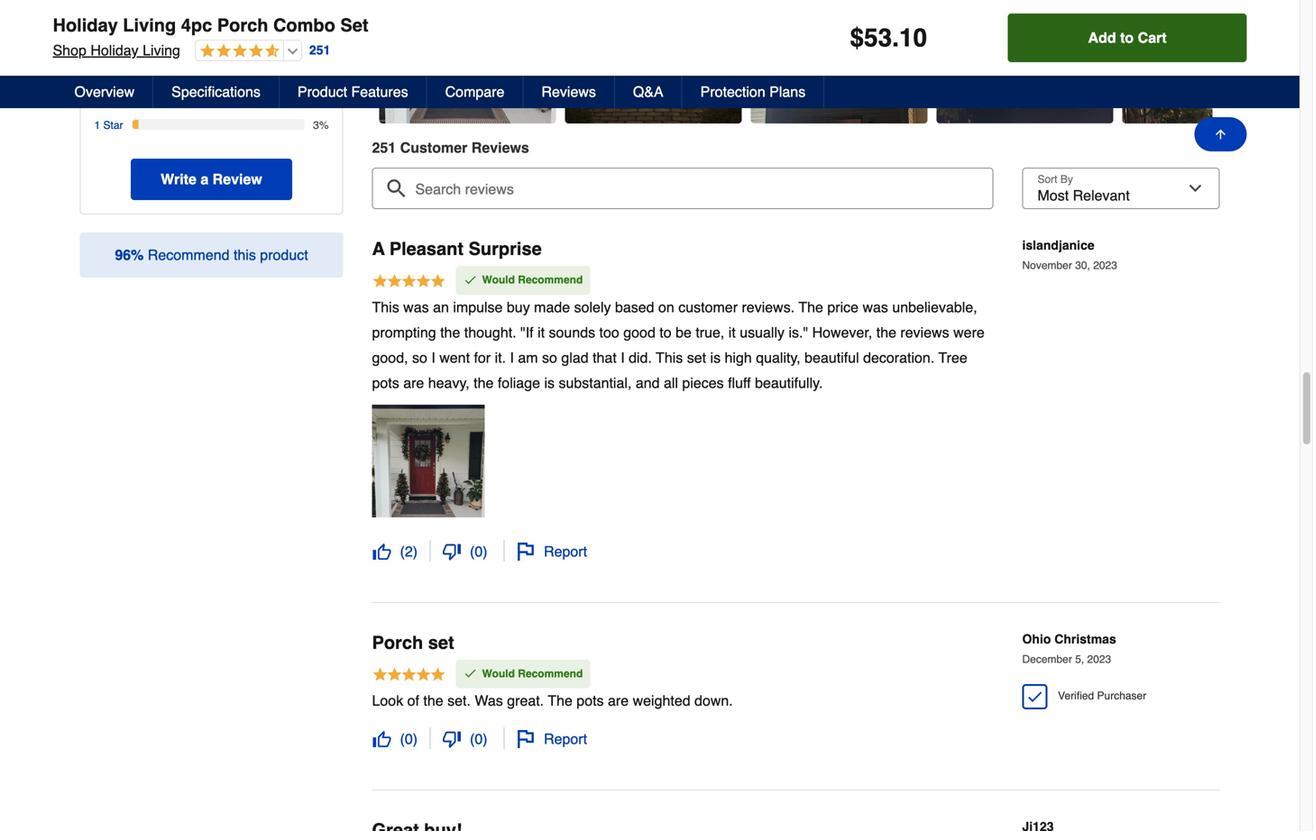 Task type: vqa. For each thing, say whether or not it's contained in the screenshot.
on at the top of page
yes



Task type: describe. For each thing, give the bounding box(es) containing it.
customer
[[400, 139, 467, 156]]

1 it from the left
[[538, 324, 545, 341]]

christmas
[[1055, 632, 1116, 647]]

that
[[593, 349, 617, 366]]

( 0 ) for ( 2 )
[[470, 543, 488, 560]]

0 horizontal spatial is
[[544, 375, 555, 391]]

0 for ( 2 )
[[475, 543, 483, 560]]

1 vertical spatial pots
[[577, 693, 604, 709]]

5 stars image for set
[[372, 667, 446, 686]]

%
[[131, 247, 144, 263]]

2%
[[313, 98, 329, 110]]

on
[[658, 299, 674, 316]]

specifications button
[[153, 76, 280, 108]]

the up decoration.
[[876, 324, 897, 341]]

star for 1 star
[[103, 119, 123, 132]]

star for 3 star
[[103, 76, 123, 89]]

weighted
[[633, 693, 691, 709]]

Search reviews text field
[[379, 168, 986, 199]]

look
[[372, 693, 403, 709]]

thumb down image
[[443, 730, 461, 748]]

96 % recommend this product
[[115, 247, 308, 263]]

were
[[953, 324, 985, 341]]

beautiful
[[805, 349, 859, 366]]

3 i from the left
[[621, 349, 625, 366]]

december
[[1022, 653, 1072, 666]]

a pleasant surprise
[[372, 239, 542, 259]]

1 vertical spatial the
[[548, 693, 573, 709]]

) left thumb down icon
[[413, 543, 418, 560]]

1 was from the left
[[403, 299, 429, 316]]

0 vertical spatial 2
[[94, 98, 100, 110]]

s
[[521, 139, 529, 156]]

islandjanice november 30, 2023
[[1022, 238, 1117, 272]]

1 horizontal spatial porch
[[372, 633, 423, 653]]

was
[[475, 693, 503, 709]]

decoration.
[[863, 349, 935, 366]]

10
[[899, 23, 927, 52]]

shop
[[53, 42, 86, 59]]

tree
[[939, 349, 968, 366]]

look of the set. was great.  the pots are weighted down.
[[372, 693, 733, 709]]

is."
[[789, 324, 808, 341]]

sounds
[[549, 324, 595, 341]]

96
[[115, 247, 131, 263]]

would recommend for a pleasant surprise
[[482, 274, 583, 286]]

0 vertical spatial porch
[[217, 15, 268, 36]]

beautifully.
[[755, 375, 823, 391]]

set.
[[447, 693, 471, 709]]

5 star
[[94, 33, 123, 45]]

report for ( 0 )
[[544, 731, 587, 748]]

good
[[623, 324, 656, 341]]

$
[[850, 23, 864, 52]]

251 customer review s
[[372, 139, 529, 156]]

cart
[[1138, 29, 1167, 46]]

5 stars image for pleasant
[[372, 273, 446, 292]]

did.
[[629, 349, 652, 366]]

unbelievable,
[[892, 299, 977, 316]]

thumb up image for ( 0 )
[[373, 730, 391, 748]]

the inside this was an impulse buy made solely based on customer reviews. the price was unbelievable, prompting the thought. "if it sounds too good to be true, it usually is." however, the reviews were good, so i went for it. i am so glad that i did. this set is high quality, beautiful decoration. tree pots are heavy, the foliage is substantial, and all pieces fluff beautifully.
[[799, 299, 823, 316]]

3
[[94, 76, 100, 89]]

all
[[664, 375, 678, 391]]

an
[[433, 299, 449, 316]]

buy
[[507, 299, 530, 316]]

flag image for ( 2 )
[[517, 543, 535, 561]]

compare
[[445, 83, 505, 100]]

q&a
[[633, 83, 664, 100]]

went
[[439, 349, 470, 366]]

checkmark image
[[463, 667, 478, 681]]

2 it from the left
[[729, 324, 736, 341]]

add to cart button
[[1008, 14, 1247, 62]]

pieces
[[682, 375, 724, 391]]

2 star
[[94, 98, 123, 110]]

overview
[[74, 83, 135, 100]]

30,
[[1075, 259, 1090, 272]]

pleasant
[[389, 239, 464, 259]]

fluff
[[728, 375, 751, 391]]

down.
[[695, 693, 733, 709]]

substantial,
[[559, 375, 632, 391]]

( right thumb down icon
[[470, 543, 475, 560]]

review for customer
[[471, 139, 521, 156]]

would for set
[[482, 668, 515, 680]]

too
[[599, 324, 619, 341]]

1 uploaded image image from the left
[[751, 26, 928, 44]]

review for a
[[213, 171, 262, 188]]

add to cart
[[1088, 29, 1167, 46]]

3%
[[313, 119, 329, 132]]

write a review
[[161, 171, 262, 188]]

4 star
[[94, 54, 123, 67]]

0 for ( 0 )
[[475, 731, 483, 748]]

) right thumb down image
[[483, 731, 488, 748]]

protection
[[701, 83, 765, 100]]

holiday living 4pc porch combo set
[[53, 15, 368, 36]]

3 star
[[94, 76, 123, 89]]

reviews button
[[524, 76, 615, 108]]

high
[[725, 349, 752, 366]]

0 down of
[[405, 731, 413, 748]]

2 was from the left
[[863, 299, 888, 316]]

based
[[615, 299, 654, 316]]

protection plans
[[701, 83, 806, 100]]

reviews
[[542, 83, 596, 100]]

and
[[636, 375, 660, 391]]

are inside this was an impulse buy made solely based on customer reviews. the price was unbelievable, prompting the thought. "if it sounds too good to be true, it usually is." however, the reviews were good, so i went for it. i am so glad that i did. this set is high quality, beautiful decoration. tree pots are heavy, the foliage is substantial, and all pieces fluff beautifully.
[[403, 375, 424, 391]]

shop holiday living
[[53, 42, 180, 59]]

great.
[[507, 693, 544, 709]]

compare button
[[427, 76, 524, 108]]

usually
[[740, 324, 785, 341]]

1
[[94, 119, 100, 132]]

( 0 ) for ( 0 )
[[470, 731, 488, 748]]

made
[[534, 299, 570, 316]]

https://photos us.bazaarvoice.com/photo/2/cghvdg86bg93zxm/7e82df84 f0a7 53fe 88f0 db39c8ad16db image
[[372, 405, 485, 518]]

1 i from the left
[[431, 349, 435, 366]]

ohio
[[1022, 632, 1051, 647]]

thumb down image
[[443, 543, 461, 561]]

write a review button
[[131, 159, 292, 200]]



Task type: locate. For each thing, give the bounding box(es) containing it.
1 vertical spatial report
[[544, 731, 587, 748]]

0 vertical spatial are
[[403, 375, 424, 391]]

2 so from the left
[[542, 349, 557, 366]]

1 report button from the top
[[516, 541, 588, 563]]

1 vertical spatial set
[[428, 633, 454, 653]]

prompting
[[372, 324, 436, 341]]

0 vertical spatial set
[[687, 349, 706, 366]]

set up set.
[[428, 633, 454, 653]]

0 horizontal spatial checkmark image
[[463, 273, 478, 287]]

2 5 stars image from the top
[[372, 667, 446, 686]]

set up pieces
[[687, 349, 706, 366]]

251 down combo
[[309, 43, 330, 57]]

a
[[201, 171, 209, 188]]

price
[[827, 299, 859, 316]]

0 vertical spatial is
[[710, 349, 721, 366]]

1 vertical spatial 2023
[[1087, 653, 1111, 666]]

1 vertical spatial review
[[213, 171, 262, 188]]

0 horizontal spatial the
[[548, 693, 573, 709]]

0 right thumb down icon
[[475, 543, 483, 560]]

( 0 ) down of
[[400, 731, 418, 748]]

.
[[892, 23, 899, 52]]

0 horizontal spatial i
[[431, 349, 435, 366]]

1 vertical spatial is
[[544, 375, 555, 391]]

1 horizontal spatial is
[[710, 349, 721, 366]]

i right it.
[[510, 349, 514, 366]]

q&a button
[[615, 76, 682, 108]]

"if
[[520, 324, 534, 341]]

2 flag image from the top
[[517, 730, 535, 748]]

verified purchaser
[[1052, 690, 1147, 703]]

verified
[[1058, 690, 1094, 703]]

to inside this was an impulse buy made solely based on customer reviews. the price was unbelievable, prompting the thought. "if it sounds too good to be true, it usually is." however, the reviews were good, so i went for it. i am so glad that i did. this set is high quality, beautiful decoration. tree pots are heavy, the foliage is substantial, and all pieces fluff beautifully.
[[660, 324, 672, 341]]

) right thumb down icon
[[483, 543, 488, 560]]

0 vertical spatial 2023
[[1093, 259, 1117, 272]]

am
[[518, 349, 538, 366]]

1 vertical spatial holiday
[[90, 42, 139, 59]]

pots right great.
[[577, 693, 604, 709]]

checkmark image up impulse
[[463, 273, 478, 287]]

the right great.
[[548, 693, 573, 709]]

5 star from the top
[[103, 119, 123, 132]]

the down for at top
[[474, 375, 494, 391]]

porch up look
[[372, 633, 423, 653]]

1 report from the top
[[544, 543, 587, 560]]

251 left customer
[[372, 139, 396, 156]]

add
[[1088, 29, 1116, 46]]

protection plans button
[[682, 76, 825, 108]]

2023 right 5,
[[1087, 653, 1111, 666]]

this
[[234, 247, 256, 263]]

5
[[94, 33, 100, 45]]

was
[[403, 299, 429, 316], [863, 299, 888, 316]]

0 vertical spatial 5 stars image
[[372, 273, 446, 292]]

product
[[260, 247, 308, 263]]

i left went
[[431, 349, 435, 366]]

0 vertical spatial report button
[[516, 541, 588, 563]]

pots
[[372, 375, 399, 391], [577, 693, 604, 709]]

2 would from the top
[[482, 668, 515, 680]]

would down the surprise
[[482, 274, 515, 286]]

2023 inside ohio christmas december 5, 2023
[[1087, 653, 1111, 666]]

would recommend
[[482, 274, 583, 286], [482, 668, 583, 680]]

recommend for porch set
[[518, 668, 583, 680]]

holiday
[[53, 15, 118, 36], [90, 42, 139, 59]]

set inside this was an impulse buy made solely based on customer reviews. the price was unbelievable, prompting the thought. "if it sounds too good to be true, it usually is." however, the reviews were good, so i went for it. i am so glad that i did. this set is high quality, beautiful decoration. tree pots are heavy, the foliage is substantial, and all pieces fluff beautifully.
[[687, 349, 706, 366]]

star up 1 star
[[103, 98, 123, 110]]

0 horizontal spatial uploaded image image
[[751, 26, 928, 44]]

2 star from the top
[[103, 54, 123, 67]]

product features
[[298, 83, 408, 100]]

4.6 stars image
[[196, 43, 280, 60]]

i
[[431, 349, 435, 366], [510, 349, 514, 366], [621, 349, 625, 366]]

0 horizontal spatial set
[[428, 633, 454, 653]]

the right of
[[423, 693, 443, 709]]

2 up 1
[[94, 98, 100, 110]]

overview button
[[56, 76, 153, 108]]

was left an
[[403, 299, 429, 316]]

was right price
[[863, 299, 888, 316]]

1 horizontal spatial was
[[863, 299, 888, 316]]

1 flag image from the top
[[517, 543, 535, 561]]

report button for ( 2 )
[[516, 541, 588, 563]]

( 0 ) right thumb down icon
[[470, 543, 488, 560]]

recommend up 'look of the set. was great.  the pots are weighted down.'
[[518, 668, 583, 680]]

report button
[[516, 541, 588, 563], [516, 729, 588, 750]]

thumb up image for ( 2 )
[[373, 543, 391, 561]]

5 stars image
[[372, 273, 446, 292], [372, 667, 446, 686]]

53
[[864, 23, 892, 52]]

to inside 'add to cart' button
[[1120, 29, 1134, 46]]

reviews
[[901, 324, 949, 341]]

1 star from the top
[[103, 33, 123, 45]]

thumb up image
[[373, 543, 391, 561], [373, 730, 391, 748]]

would
[[482, 274, 515, 286], [482, 668, 515, 680]]

0 horizontal spatial it
[[538, 324, 545, 341]]

( right thumb down image
[[470, 731, 475, 748]]

the up the is." at the right top of the page
[[799, 299, 823, 316]]

) left thumb down image
[[413, 731, 418, 748]]

product features button
[[280, 76, 427, 108]]

recommend up made
[[518, 274, 583, 286]]

1 vertical spatial living
[[143, 42, 180, 59]]

so right good,
[[412, 349, 427, 366]]

recommend right the %
[[148, 247, 230, 263]]

i left did.
[[621, 349, 625, 366]]

251 for 251 customer review s
[[372, 139, 396, 156]]

arrow up image
[[1214, 127, 1228, 142]]

flag image
[[517, 543, 535, 561], [517, 730, 535, 748]]

would recommend for porch set
[[482, 668, 583, 680]]

would recommend up great.
[[482, 668, 583, 680]]

( 0 ) right thumb down image
[[470, 731, 488, 748]]

0 horizontal spatial so
[[412, 349, 427, 366]]

set
[[687, 349, 706, 366], [428, 633, 454, 653]]

0 horizontal spatial 251
[[309, 43, 330, 57]]

checkmark image
[[463, 273, 478, 287], [1026, 688, 1044, 706]]

the
[[799, 299, 823, 316], [548, 693, 573, 709]]

( left thumb down icon
[[400, 543, 405, 560]]

1 vertical spatial would
[[482, 668, 515, 680]]

reviews.
[[742, 299, 795, 316]]

2 thumb up image from the top
[[373, 730, 391, 748]]

73%
[[307, 33, 329, 45]]

are down good,
[[403, 375, 424, 391]]

1 vertical spatial flag image
[[517, 730, 535, 748]]

1 5 stars image from the top
[[372, 273, 446, 292]]

of
[[407, 693, 419, 709]]

1 vertical spatial 251
[[372, 139, 396, 156]]

recommend
[[148, 247, 230, 263], [518, 274, 583, 286], [518, 668, 583, 680]]

flag image down great.
[[517, 730, 535, 748]]

report button for ( 0 )
[[516, 729, 588, 750]]

would recommend up buy
[[482, 274, 583, 286]]

1 horizontal spatial 2
[[405, 543, 413, 560]]

star for 4 star
[[103, 54, 123, 67]]

1 horizontal spatial i
[[510, 349, 514, 366]]

this up all on the right of page
[[656, 349, 683, 366]]

flag image right thumb down icon
[[517, 543, 535, 561]]

plans
[[769, 83, 806, 100]]

this up prompting
[[372, 299, 399, 316]]

1 so from the left
[[412, 349, 427, 366]]

0 horizontal spatial to
[[660, 324, 672, 341]]

2023 inside islandjanice november 30, 2023
[[1093, 259, 1117, 272]]

5%
[[313, 76, 329, 89]]

is
[[710, 349, 721, 366], [544, 375, 555, 391]]

0 vertical spatial flag image
[[517, 543, 535, 561]]

star for 5 star
[[103, 33, 123, 45]]

0 vertical spatial pots
[[372, 375, 399, 391]]

1 vertical spatial recommend
[[518, 274, 583, 286]]

foliage
[[498, 375, 540, 391]]

2 horizontal spatial i
[[621, 349, 625, 366]]

thumb up image down look
[[373, 730, 391, 748]]

to left be
[[660, 324, 672, 341]]

1 vertical spatial porch
[[372, 633, 423, 653]]

3 star from the top
[[103, 76, 123, 89]]

a
[[372, 239, 385, 259]]

star right 5
[[103, 33, 123, 45]]

1 horizontal spatial 251
[[372, 139, 396, 156]]

review down compare button
[[471, 139, 521, 156]]

thumb up image left ( 2 )
[[373, 543, 391, 561]]

1 horizontal spatial checkmark image
[[1026, 688, 1044, 706]]

0 vertical spatial checkmark image
[[463, 273, 478, 287]]

1 horizontal spatial so
[[542, 349, 557, 366]]

it right 'true,'
[[729, 324, 736, 341]]

heavy,
[[428, 375, 470, 391]]

0 vertical spatial review
[[471, 139, 521, 156]]

1 vertical spatial 2
[[405, 543, 413, 560]]

5 stars image down pleasant in the top left of the page
[[372, 273, 446, 292]]

4 star from the top
[[103, 98, 123, 110]]

2023 right 30,
[[1093, 259, 1117, 272]]

1 star
[[94, 119, 123, 132]]

0 vertical spatial thumb up image
[[373, 543, 391, 561]]

5 stars image up of
[[372, 667, 446, 686]]

so right "am"
[[542, 349, 557, 366]]

1 horizontal spatial set
[[687, 349, 706, 366]]

living up shop holiday living
[[123, 15, 176, 36]]

are left weighted
[[608, 693, 629, 709]]

1 vertical spatial would recommend
[[482, 668, 583, 680]]

porch up 4.6 stars image at top left
[[217, 15, 268, 36]]

checkmark image down 'december'
[[1026, 688, 1044, 706]]

2 horizontal spatial uploaded image image
[[1122, 26, 1299, 44]]

0 horizontal spatial review
[[213, 171, 262, 188]]

review inside button
[[213, 171, 262, 188]]

this
[[372, 299, 399, 316], [656, 349, 683, 366]]

quality,
[[756, 349, 801, 366]]

4
[[94, 54, 100, 67]]

251 for 251
[[309, 43, 330, 57]]

0 vertical spatial recommend
[[148, 247, 230, 263]]

it right "if
[[538, 324, 545, 341]]

0 vertical spatial would
[[482, 274, 515, 286]]

star
[[103, 33, 123, 45], [103, 54, 123, 67], [103, 76, 123, 89], [103, 98, 123, 110], [103, 119, 123, 132]]

flag image for ( 0 )
[[517, 730, 535, 748]]

would right checkmark image at the bottom left of the page
[[482, 668, 515, 680]]

3 uploaded image image from the left
[[1122, 26, 1299, 44]]

uploaded image image
[[751, 26, 928, 44], [937, 26, 1113, 44], [1122, 26, 1299, 44]]

combo
[[273, 15, 335, 36]]

1 would from the top
[[482, 274, 515, 286]]

living right 4 star
[[143, 42, 180, 59]]

0 vertical spatial holiday
[[53, 15, 118, 36]]

1 horizontal spatial are
[[608, 693, 629, 709]]

checkmark image for a pleasant surprise
[[463, 273, 478, 287]]

star right 1
[[103, 119, 123, 132]]

2 i from the left
[[510, 349, 514, 366]]

so
[[412, 349, 427, 366], [542, 349, 557, 366]]

to right 'add'
[[1120, 29, 1134, 46]]

0
[[475, 543, 483, 560], [405, 731, 413, 748], [475, 731, 483, 748]]

write
[[161, 171, 197, 188]]

islandjanice
[[1022, 238, 1095, 253]]

it.
[[495, 349, 506, 366]]

2023
[[1093, 259, 1117, 272], [1087, 653, 1111, 666]]

solely
[[574, 299, 611, 316]]

pots inside this was an impulse buy made solely based on customer reviews. the price was unbelievable, prompting the thought. "if it sounds too good to be true, it usually is." however, the reviews were good, so i went for it. i am so glad that i did. this set is high quality, beautiful decoration. tree pots are heavy, the foliage is substantial, and all pieces fluff beautifully.
[[372, 375, 399, 391]]

thought.
[[464, 324, 516, 341]]

0 horizontal spatial this
[[372, 299, 399, 316]]

2 uploaded image image from the left
[[937, 26, 1113, 44]]

( down look
[[400, 731, 405, 748]]

1 vertical spatial 5 stars image
[[372, 667, 446, 686]]

1 horizontal spatial uploaded image image
[[937, 26, 1113, 44]]

true,
[[696, 324, 725, 341]]

0 horizontal spatial porch
[[217, 15, 268, 36]]

recommend for a pleasant surprise
[[518, 274, 583, 286]]

1 horizontal spatial to
[[1120, 29, 1134, 46]]

2 report button from the top
[[516, 729, 588, 750]]

0 vertical spatial 251
[[309, 43, 330, 57]]

be
[[676, 324, 692, 341]]

1 vertical spatial report button
[[516, 729, 588, 750]]

0 vertical spatial this
[[372, 299, 399, 316]]

is right foliage
[[544, 375, 555, 391]]

0 vertical spatial would recommend
[[482, 274, 583, 286]]

good,
[[372, 349, 408, 366]]

2 vertical spatial recommend
[[518, 668, 583, 680]]

impulse
[[453, 299, 503, 316]]

(
[[400, 543, 405, 560], [470, 543, 475, 560], [400, 731, 405, 748], [470, 731, 475, 748]]

1 horizontal spatial review
[[471, 139, 521, 156]]

0 vertical spatial living
[[123, 15, 176, 36]]

1 horizontal spatial this
[[656, 349, 683, 366]]

0 horizontal spatial 2
[[94, 98, 100, 110]]

pots down good,
[[372, 375, 399, 391]]

1 thumb up image from the top
[[373, 543, 391, 561]]

report for ( 2 )
[[544, 543, 587, 560]]

1 vertical spatial checkmark image
[[1026, 688, 1044, 706]]

0 vertical spatial the
[[799, 299, 823, 316]]

)
[[413, 543, 418, 560], [483, 543, 488, 560], [413, 731, 418, 748], [483, 731, 488, 748]]

1 vertical spatial this
[[656, 349, 683, 366]]

0 horizontal spatial was
[[403, 299, 429, 316]]

surprise
[[469, 239, 542, 259]]

0 vertical spatial report
[[544, 543, 587, 560]]

251
[[309, 43, 330, 57], [372, 139, 396, 156]]

specifications
[[172, 83, 261, 100]]

2 report from the top
[[544, 731, 587, 748]]

1 would recommend from the top
[[482, 274, 583, 286]]

november
[[1022, 259, 1072, 272]]

porch
[[217, 15, 268, 36], [372, 633, 423, 653]]

$ 53 . 10
[[850, 23, 927, 52]]

1 horizontal spatial pots
[[577, 693, 604, 709]]

1 vertical spatial to
[[660, 324, 672, 341]]

1 horizontal spatial the
[[799, 299, 823, 316]]

the
[[440, 324, 460, 341], [876, 324, 897, 341], [474, 375, 494, 391], [423, 693, 443, 709]]

the up went
[[440, 324, 460, 341]]

set
[[340, 15, 368, 36]]

0 horizontal spatial are
[[403, 375, 424, 391]]

0 right thumb down image
[[475, 731, 483, 748]]

checkmark image for ohio christmas
[[1026, 688, 1044, 706]]

2 would recommend from the top
[[482, 668, 583, 680]]

1 vertical spatial thumb up image
[[373, 730, 391, 748]]

1 vertical spatial are
[[608, 693, 629, 709]]

0 horizontal spatial pots
[[372, 375, 399, 391]]

star right 3
[[103, 76, 123, 89]]

2
[[94, 98, 100, 110], [405, 543, 413, 560]]

for
[[474, 349, 491, 366]]

is left high
[[710, 349, 721, 366]]

1 horizontal spatial it
[[729, 324, 736, 341]]

star for 2 star
[[103, 98, 123, 110]]

0 vertical spatial to
[[1120, 29, 1134, 46]]

review right the a
[[213, 171, 262, 188]]

star right 4
[[103, 54, 123, 67]]

would for pleasant
[[482, 274, 515, 286]]

2 left thumb down icon
[[405, 543, 413, 560]]

purchaser
[[1097, 690, 1147, 703]]



